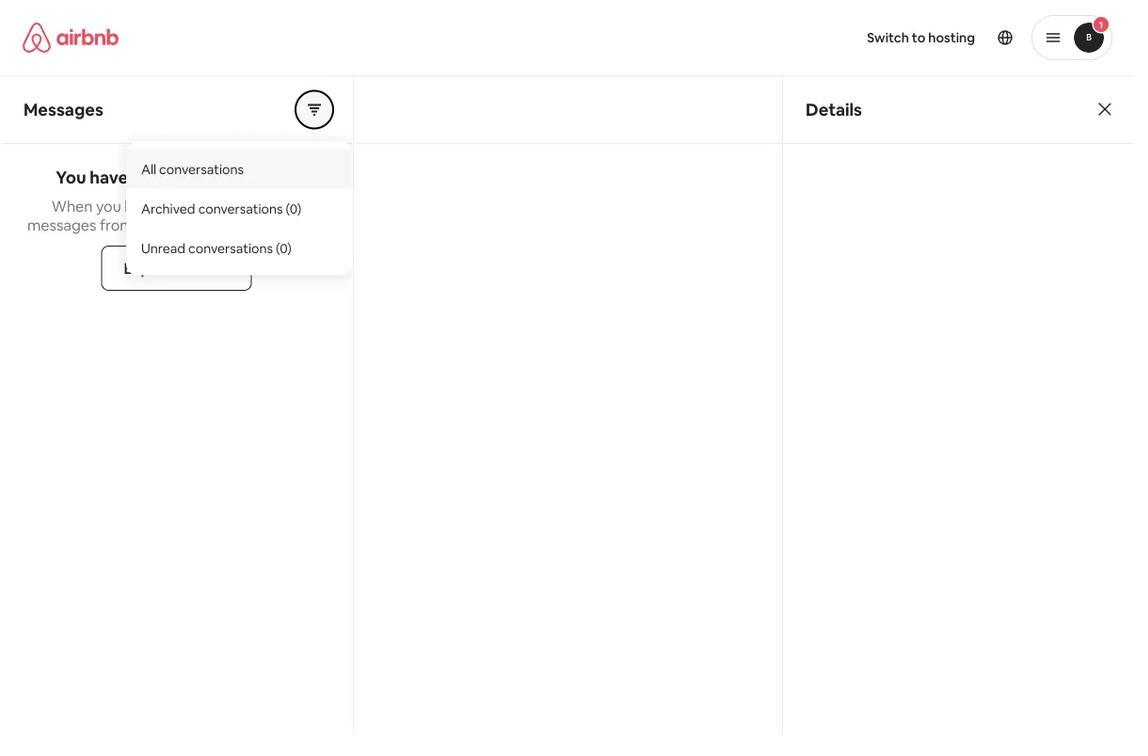Task type: locate. For each thing, give the bounding box(es) containing it.
(0) right show
[[286, 200, 302, 217]]

airbnb
[[181, 259, 229, 278]]

here.
[[291, 215, 326, 235]]

(0) for unread conversations (0)
[[276, 240, 292, 257]]

conversations inside button
[[159, 161, 244, 178]]

you
[[96, 196, 121, 216]]

host
[[171, 215, 202, 235]]

details
[[806, 98, 863, 121]]

messages down you
[[27, 215, 96, 235]]

book
[[125, 196, 160, 216]]

messages up experience,
[[216, 167, 297, 189]]

to
[[913, 29, 926, 46]]

1 vertical spatial messages
[[27, 215, 96, 235]]

from
[[100, 215, 133, 235]]

explore airbnb
[[124, 259, 229, 278]]

you have no unread messages when you book a trip or experience, messages from your host will show up here.
[[27, 167, 326, 235]]

when
[[52, 196, 93, 216]]

1 vertical spatial conversations
[[198, 200, 283, 217]]

experience,
[[221, 196, 302, 216]]

(0) for archived conversations (0)
[[286, 200, 302, 217]]

no
[[132, 167, 152, 189]]

conversations for unread
[[188, 240, 273, 257]]

explore airbnb link
[[101, 246, 252, 291]]

messages
[[24, 98, 103, 121]]

will
[[205, 215, 227, 235]]

0 horizontal spatial messages
[[27, 215, 96, 235]]

0 vertical spatial (0)
[[286, 200, 302, 217]]

conversations
[[159, 161, 244, 178], [198, 200, 283, 217], [188, 240, 273, 257]]

all conversations button
[[126, 149, 352, 189]]

(0)
[[286, 200, 302, 217], [276, 240, 292, 257]]

1 vertical spatial (0)
[[276, 240, 292, 257]]

explore
[[124, 259, 178, 278]]

group inside messaging page main contents element
[[296, 91, 333, 129]]

switch to hosting
[[868, 29, 976, 46]]

messages
[[216, 167, 297, 189], [27, 215, 96, 235]]

group
[[296, 91, 333, 129]]

(0) down up
[[276, 240, 292, 257]]

hosting
[[929, 29, 976, 46]]

filter conversations. current filter: all conversations image
[[307, 102, 322, 117]]

2 vertical spatial conversations
[[188, 240, 273, 257]]

0 vertical spatial conversations
[[159, 161, 244, 178]]

archived conversations (0)
[[141, 200, 302, 217]]

1 horizontal spatial messages
[[216, 167, 297, 189]]

you
[[56, 167, 86, 189]]



Task type: describe. For each thing, give the bounding box(es) containing it.
all conversations
[[141, 161, 244, 178]]

up
[[270, 215, 288, 235]]

have
[[90, 167, 128, 189]]

trip
[[175, 196, 199, 216]]

unread
[[141, 240, 186, 257]]

1 button
[[1032, 15, 1113, 60]]

profile element
[[591, 0, 1113, 75]]

or
[[203, 196, 217, 216]]

0 vertical spatial messages
[[216, 167, 297, 189]]

switch
[[868, 29, 910, 46]]

archived
[[141, 200, 196, 217]]

messaging page main contents element
[[0, 75, 1136, 735]]

show
[[230, 215, 267, 235]]

unread conversations (0)
[[141, 240, 292, 257]]

unread
[[156, 167, 213, 189]]

your
[[137, 215, 168, 235]]

all
[[141, 161, 156, 178]]

1
[[1100, 18, 1104, 31]]

a
[[163, 196, 172, 216]]

switch to hosting link
[[856, 18, 987, 57]]

conversations for archived
[[198, 200, 283, 217]]

conversations for all
[[159, 161, 244, 178]]



Task type: vqa. For each thing, say whether or not it's contained in the screenshot.
'Terms · Sitemap · Privacy'
no



